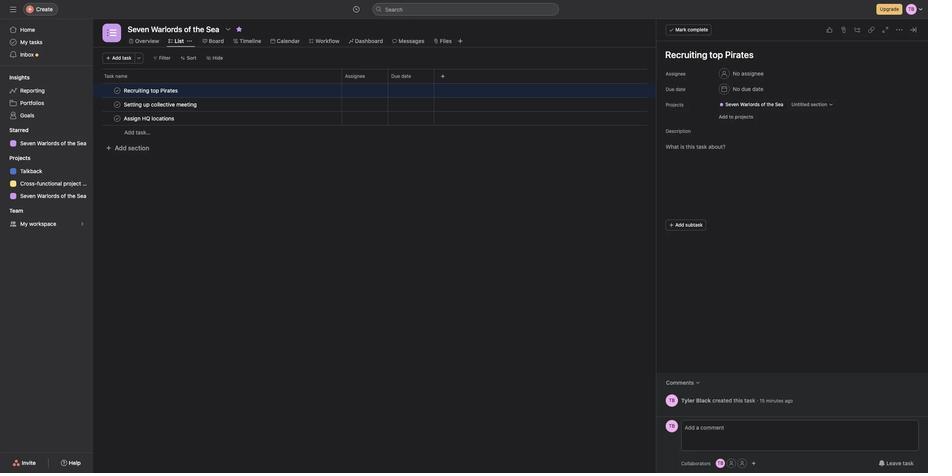 Task type: vqa. For each thing, say whether or not it's contained in the screenshot.
the of in Starred element
yes



Task type: describe. For each thing, give the bounding box(es) containing it.
attachments: add a file to this task, recruiting top pirates image
[[840, 27, 847, 33]]

my tasks
[[20, 39, 42, 45]]

show options image
[[225, 26, 231, 32]]

Search tasks, projects, and more text field
[[372, 3, 559, 16]]

files
[[440, 38, 452, 44]]

task name
[[104, 73, 127, 79]]

add subtask button
[[666, 220, 706, 231]]

Assign HQ locations text field
[[122, 115, 177, 122]]

my for my tasks
[[20, 39, 28, 45]]

mark
[[675, 27, 686, 33]]

see details, my workspace image
[[80, 222, 85, 227]]

Task Name text field
[[660, 46, 919, 64]]

files link
[[434, 37, 452, 45]]

help
[[69, 460, 81, 467]]

comments
[[666, 380, 694, 387]]

timeline link
[[233, 37, 261, 45]]

no for no due date
[[733, 86, 740, 92]]

the for seven warlords of the sea link inside 'starred' 'element'
[[67, 140, 75, 147]]

talkback link
[[5, 165, 89, 178]]

cross-
[[20, 180, 37, 187]]

insights element
[[0, 71, 93, 123]]

due
[[741, 86, 751, 92]]

15
[[760, 398, 765, 404]]

workflow link
[[309, 37, 339, 45]]

assignee inside row
[[345, 73, 365, 79]]

recruiting top pirates dialog
[[656, 19, 928, 474]]

create button
[[23, 3, 58, 16]]

project
[[63, 180, 81, 187]]

add section
[[115, 145, 149, 152]]

no assignee
[[733, 70, 764, 77]]

tasks
[[29, 39, 42, 45]]

home link
[[5, 24, 89, 36]]

my for my workspace
[[20, 221, 28, 227]]

seven warlords of the sea for the bottom seven warlords of the sea link
[[20, 193, 86, 200]]

plan
[[82, 180, 93, 187]]

2 vertical spatial tb button
[[716, 460, 725, 469]]

collaborators
[[681, 461, 711, 467]]

projects button
[[0, 154, 30, 162]]

of for the bottom seven warlords of the sea link
[[61, 193, 66, 200]]

1 horizontal spatial task
[[744, 398, 755, 404]]

0 vertical spatial tb button
[[666, 395, 678, 408]]

starred button
[[0, 127, 28, 134]]

add task button
[[102, 53, 135, 64]]

tb for top tb button
[[669, 398, 675, 404]]

filter
[[159, 55, 171, 61]]

minutes
[[766, 398, 784, 404]]

team
[[9, 208, 23, 214]]

row containing task name
[[93, 69, 656, 83]]

sea for seven warlords of the sea link inside 'starred' 'element'
[[77, 140, 86, 147]]

completed checkbox for assign hq locations text box
[[113, 114, 122, 123]]

starred
[[9, 127, 28, 134]]

tyler
[[681, 398, 695, 404]]

name
[[115, 73, 127, 79]]

to
[[729, 114, 734, 120]]

untitled
[[792, 102, 809, 108]]

messages
[[399, 38, 424, 44]]

date inside dropdown button
[[752, 86, 764, 92]]

add tab image
[[457, 38, 463, 44]]

untitled section
[[792, 102, 827, 108]]

ago
[[785, 398, 793, 404]]

tb for bottommost tb button
[[717, 461, 723, 467]]

assignee inside 'recruiting top pirates' 'dialog'
[[666, 71, 686, 77]]

dashboard
[[355, 38, 383, 44]]

assignee
[[741, 70, 764, 77]]

seven for seven warlords of the sea link inside 'starred' 'element'
[[20, 140, 36, 147]]

due date for row containing task name
[[391, 73, 411, 79]]

0 vertical spatial seven warlords of the sea link
[[716, 101, 787, 109]]

mark complete
[[675, 27, 708, 33]]

functional
[[37, 180, 62, 187]]

filter button
[[149, 53, 174, 64]]

help button
[[56, 457, 86, 471]]

seven for the bottom seven warlords of the sea link
[[20, 193, 36, 200]]

board link
[[203, 37, 224, 45]]

Setting up collective meeting text field
[[122, 101, 199, 108]]

inbox link
[[5, 49, 89, 61]]

leave task
[[886, 461, 914, 467]]

header untitled section tree grid
[[93, 83, 656, 140]]

reporting link
[[5, 85, 89, 97]]

list image
[[107, 28, 116, 38]]

add subtask image
[[854, 27, 861, 33]]

my tasks link
[[5, 36, 89, 49]]

hide sidebar image
[[10, 6, 16, 12]]

dashboard link
[[349, 37, 383, 45]]

add for add section
[[115, 145, 126, 152]]

cross-functional project plan
[[20, 180, 93, 187]]

add task… row
[[93, 125, 656, 140]]

1 horizontal spatial date
[[676, 87, 686, 92]]

hide
[[213, 55, 223, 61]]

add for add task
[[112, 55, 121, 61]]

goals
[[20, 112, 34, 119]]

goals link
[[5, 109, 89, 122]]

my workspace
[[20, 221, 56, 227]]

assign hq locations cell
[[93, 111, 342, 126]]

tyler black link
[[681, 398, 711, 404]]

completed image
[[113, 86, 122, 95]]

copy task link image
[[868, 27, 875, 33]]

reporting
[[20, 87, 45, 94]]

no for no assignee
[[733, 70, 740, 77]]

recruiting top pirates cell
[[93, 83, 342, 98]]

due date for main content containing no assignee
[[666, 87, 686, 92]]

complete
[[688, 27, 708, 33]]

sort button
[[177, 53, 200, 64]]

add task… button
[[124, 128, 151, 137]]



Task type: locate. For each thing, give the bounding box(es) containing it.
1 vertical spatial task
[[744, 398, 755, 404]]

projects
[[735, 114, 753, 120]]

sea inside 'projects' element
[[77, 193, 86, 200]]

warlords inside 'projects' element
[[37, 193, 59, 200]]

hide button
[[203, 53, 227, 64]]

my
[[20, 39, 28, 45], [20, 221, 28, 227]]

of down 'no due date'
[[761, 102, 765, 108]]

date inside row
[[401, 73, 411, 79]]

0 vertical spatial completed image
[[113, 100, 122, 109]]

the for the bottom seven warlords of the sea link
[[67, 193, 75, 200]]

my down team
[[20, 221, 28, 227]]

of inside 'recruiting top pirates' 'dialog'
[[761, 102, 765, 108]]

2 vertical spatial the
[[67, 193, 75, 200]]

0 horizontal spatial due
[[391, 73, 400, 79]]

completed checkbox inside setting up collective meeting cell
[[113, 100, 122, 109]]

task left more actions 'image'
[[122, 55, 131, 61]]

seven warlords of the sea inside 'recruiting top pirates' 'dialog'
[[725, 102, 783, 108]]

main content
[[656, 41, 928, 417]]

board
[[209, 38, 224, 44]]

untitled section button
[[788, 99, 837, 110]]

cross-functional project plan link
[[5, 178, 93, 190]]

tb
[[669, 398, 675, 404], [669, 424, 675, 430], [717, 461, 723, 467]]

0 vertical spatial my
[[20, 39, 28, 45]]

due date
[[391, 73, 411, 79], [666, 87, 686, 92]]

add
[[112, 55, 121, 61], [719, 114, 728, 120], [124, 129, 134, 136], [115, 145, 126, 152], [675, 222, 684, 228]]

1 horizontal spatial assignee
[[666, 71, 686, 77]]

task…
[[136, 129, 151, 136]]

projects element
[[0, 151, 93, 204]]

home
[[20, 26, 35, 33]]

tb inside main content
[[669, 398, 675, 404]]

my inside global element
[[20, 39, 28, 45]]

add for add task…
[[124, 129, 134, 136]]

no inside dropdown button
[[733, 70, 740, 77]]

more actions image
[[136, 56, 141, 61]]

add inside 'button'
[[115, 145, 126, 152]]

calendar
[[277, 38, 300, 44]]

seven warlords of the sea link
[[716, 101, 787, 109], [5, 137, 89, 150], [5, 190, 89, 203]]

workspace
[[29, 221, 56, 227]]

1 vertical spatial seven
[[20, 140, 36, 147]]

1 no from the top
[[733, 70, 740, 77]]

no left due
[[733, 86, 740, 92]]

warlords inside 'starred' 'element'
[[37, 140, 59, 147]]

the down the "project"
[[67, 193, 75, 200]]

seven warlords of the sea link down the 'goals' link
[[5, 137, 89, 150]]

no inside dropdown button
[[733, 86, 740, 92]]

add inside button
[[675, 222, 684, 228]]

1 vertical spatial no
[[733, 86, 740, 92]]

add to projects button
[[715, 112, 757, 123]]

black
[[696, 398, 711, 404]]

no assignee button
[[715, 67, 767, 81]]

seven warlords of the sea link down functional
[[5, 190, 89, 203]]

warlords for the bottom seven warlords of the sea link
[[37, 193, 59, 200]]

1 vertical spatial due date
[[666, 87, 686, 92]]

subtask
[[685, 222, 703, 228]]

due date inside main content
[[666, 87, 686, 92]]

seven down cross-
[[20, 193, 36, 200]]

1 vertical spatial tb button
[[666, 421, 678, 433]]

completed image inside assign hq locations cell
[[113, 114, 122, 123]]

warlords
[[740, 102, 760, 108], [37, 140, 59, 147], [37, 193, 59, 200]]

tb for the middle tb button
[[669, 424, 675, 430]]

add down add task… button
[[115, 145, 126, 152]]

my inside teams element
[[20, 221, 28, 227]]

task inside button
[[122, 55, 131, 61]]

1 horizontal spatial due date
[[666, 87, 686, 92]]

portfolios link
[[5, 97, 89, 109]]

1 vertical spatial sea
[[77, 140, 86, 147]]

2 horizontal spatial task
[[903, 461, 914, 467]]

seven warlords of the sea inside 'projects' element
[[20, 193, 86, 200]]

sea
[[775, 102, 783, 108], [77, 140, 86, 147], [77, 193, 86, 200]]

seven inside 'starred' 'element'
[[20, 140, 36, 147]]

add task…
[[124, 129, 151, 136]]

1 horizontal spatial section
[[811, 102, 827, 108]]

warlords for seven warlords of the sea link inside 'starred' 'element'
[[37, 140, 59, 147]]

add section button
[[102, 141, 152, 155]]

inbox
[[20, 51, 34, 58]]

projects inside 'recruiting top pirates' 'dialog'
[[666, 102, 684, 108]]

1 horizontal spatial projects
[[666, 102, 684, 108]]

completed checkbox inside assign hq locations cell
[[113, 114, 122, 123]]

section right untitled at the right top of the page
[[811, 102, 827, 108]]

invite
[[22, 460, 36, 467]]

2 completed image from the top
[[113, 114, 122, 123]]

2 vertical spatial of
[[61, 193, 66, 200]]

the left untitled at the right top of the page
[[767, 102, 774, 108]]

seven warlords of the sea inside 'starred' 'element'
[[20, 140, 86, 147]]

add left subtask
[[675, 222, 684, 228]]

portfolios
[[20, 100, 44, 106]]

create
[[36, 6, 53, 12]]

seven warlords of the sea link inside 'starred' 'element'
[[5, 137, 89, 150]]

of inside 'starred' 'element'
[[61, 140, 66, 147]]

due date inside row
[[391, 73, 411, 79]]

0 vertical spatial tb
[[669, 398, 675, 404]]

seven warlords of the sea down cross-functional project plan
[[20, 193, 86, 200]]

2 vertical spatial seven warlords of the sea
[[20, 193, 86, 200]]

add task
[[112, 55, 131, 61]]

due inside 'recruiting top pirates' 'dialog'
[[666, 87, 674, 92]]

upgrade
[[880, 6, 899, 12]]

calendar link
[[271, 37, 300, 45]]

messages link
[[392, 37, 424, 45]]

list
[[175, 38, 184, 44]]

add to projects
[[719, 114, 753, 120]]

section for add section
[[128, 145, 149, 152]]

add up task name
[[112, 55, 121, 61]]

0 vertical spatial sea
[[775, 102, 783, 108]]

2 vertical spatial task
[[903, 461, 914, 467]]

seven warlords of the sea link up projects
[[716, 101, 787, 109]]

my workspace link
[[5, 218, 89, 231]]

invite button
[[7, 457, 41, 471]]

add subtask
[[675, 222, 703, 228]]

completed image for assign hq locations text box
[[113, 114, 122, 123]]

row
[[93, 69, 656, 83], [102, 83, 647, 84], [93, 83, 656, 98], [93, 97, 656, 112], [93, 111, 656, 126]]

add inside row
[[124, 129, 134, 136]]

2 vertical spatial tb
[[717, 461, 723, 467]]

close details image
[[910, 27, 916, 33]]

completed checkbox inside recruiting top pirates cell
[[113, 86, 122, 95]]

more actions for this task image
[[896, 27, 902, 33]]

insights button
[[0, 74, 30, 82]]

setting up collective meeting cell
[[93, 97, 342, 112]]

0 vertical spatial warlords
[[740, 102, 760, 108]]

mark complete button
[[666, 24, 712, 35]]

1 vertical spatial projects
[[9, 155, 30, 161]]

completed image
[[113, 100, 122, 109], [113, 114, 122, 123]]

task
[[104, 73, 114, 79]]

2 horizontal spatial date
[[752, 86, 764, 92]]

projects
[[666, 102, 684, 108], [9, 155, 30, 161]]

list link
[[168, 37, 184, 45]]

add left task…
[[124, 129, 134, 136]]

task
[[122, 55, 131, 61], [744, 398, 755, 404], [903, 461, 914, 467]]

created
[[712, 398, 732, 404]]

full screen image
[[882, 27, 889, 33]]

seven warlords of the sea up projects
[[725, 102, 783, 108]]

0 likes. click to like this task image
[[826, 27, 833, 33]]

1 vertical spatial section
[[128, 145, 149, 152]]

tab actions image
[[187, 39, 192, 43]]

warlords down the 'goals' link
[[37, 140, 59, 147]]

due inside row
[[391, 73, 400, 79]]

add for add subtask
[[675, 222, 684, 228]]

None text field
[[126, 22, 221, 36]]

0 vertical spatial seven warlords of the sea
[[725, 102, 783, 108]]

seven warlords of the sea for seven warlords of the sea link inside 'starred' 'element'
[[20, 140, 86, 147]]

1 vertical spatial due
[[666, 87, 674, 92]]

1 vertical spatial of
[[61, 140, 66, 147]]

0 horizontal spatial assignee
[[345, 73, 365, 79]]

2 no from the top
[[733, 86, 740, 92]]

1 vertical spatial completed checkbox
[[113, 100, 122, 109]]

0 vertical spatial no
[[733, 70, 740, 77]]

seven inside 'projects' element
[[20, 193, 36, 200]]

1 vertical spatial my
[[20, 221, 28, 227]]

the down the 'goals' link
[[67, 140, 75, 147]]

1 my from the top
[[20, 39, 28, 45]]

due
[[391, 73, 400, 79], [666, 87, 674, 92]]

warlords inside 'recruiting top pirates' 'dialog'
[[740, 102, 760, 108]]

task for add task
[[122, 55, 131, 61]]

completed image for the setting up collective meeting text box
[[113, 100, 122, 109]]

completed image inside setting up collective meeting cell
[[113, 100, 122, 109]]

section inside 'button'
[[128, 145, 149, 152]]

sea for the bottom seven warlords of the sea link
[[77, 193, 86, 200]]

remove from starred image
[[236, 26, 242, 32]]

starred element
[[0, 123, 93, 151]]

1 completed checkbox from the top
[[113, 86, 122, 95]]

of for seven warlords of the sea link inside 'starred' 'element'
[[61, 140, 66, 147]]

the inside 'recruiting top pirates' 'dialog'
[[767, 102, 774, 108]]

2 vertical spatial sea
[[77, 193, 86, 200]]

teams element
[[0, 204, 93, 232]]

my left tasks
[[20, 39, 28, 45]]

1 vertical spatial warlords
[[37, 140, 59, 147]]

no due date
[[733, 86, 764, 92]]

0 vertical spatial due
[[391, 73, 400, 79]]

date
[[401, 73, 411, 79], [752, 86, 764, 92], [676, 87, 686, 92]]

of down cross-functional project plan
[[61, 193, 66, 200]]

2 vertical spatial completed checkbox
[[113, 114, 122, 123]]

main content containing no assignee
[[656, 41, 928, 417]]

task for leave task
[[903, 461, 914, 467]]

add field image
[[441, 74, 445, 79]]

Completed checkbox
[[113, 86, 122, 95], [113, 100, 122, 109], [113, 114, 122, 123]]

warlords up projects
[[740, 102, 760, 108]]

completed checkbox for the setting up collective meeting text box
[[113, 100, 122, 109]]

overview
[[135, 38, 159, 44]]

tyler black created this task · 15 minutes ago
[[681, 398, 793, 404]]

completed checkbox for the recruiting top pirates "text box"
[[113, 86, 122, 95]]

overview link
[[129, 37, 159, 45]]

2 completed checkbox from the top
[[113, 100, 122, 109]]

0 vertical spatial of
[[761, 102, 765, 108]]

section inside popup button
[[811, 102, 827, 108]]

seven down starred
[[20, 140, 36, 147]]

0 vertical spatial section
[[811, 102, 827, 108]]

seven
[[725, 102, 739, 108], [20, 140, 36, 147], [20, 193, 36, 200]]

0 vertical spatial seven
[[725, 102, 739, 108]]

1 vertical spatial seven warlords of the sea link
[[5, 137, 89, 150]]

0 horizontal spatial task
[[122, 55, 131, 61]]

0 horizontal spatial section
[[128, 145, 149, 152]]

0 vertical spatial due date
[[391, 73, 411, 79]]

the inside 'starred' 'element'
[[67, 140, 75, 147]]

section
[[811, 102, 827, 108], [128, 145, 149, 152]]

sort
[[187, 55, 196, 61]]

0 horizontal spatial date
[[401, 73, 411, 79]]

1 completed image from the top
[[113, 100, 122, 109]]

task inside button
[[903, 461, 914, 467]]

leave task button
[[874, 457, 919, 471]]

of inside 'projects' element
[[61, 193, 66, 200]]

1 vertical spatial completed image
[[113, 114, 122, 123]]

description
[[666, 128, 691, 134]]

tb button
[[666, 395, 678, 408], [666, 421, 678, 433], [716, 460, 725, 469]]

sea inside 'starred' 'element'
[[77, 140, 86, 147]]

0 vertical spatial completed checkbox
[[113, 86, 122, 95]]

the inside 'projects' element
[[67, 193, 75, 200]]

1 vertical spatial seven warlords of the sea
[[20, 140, 86, 147]]

leave
[[886, 461, 901, 467]]

projects up talkback
[[9, 155, 30, 161]]

2 vertical spatial seven
[[20, 193, 36, 200]]

no left assignee at the right
[[733, 70, 740, 77]]

projects inside dropdown button
[[9, 155, 30, 161]]

no due date button
[[715, 82, 767, 96]]

2 vertical spatial warlords
[[37, 193, 59, 200]]

this
[[733, 398, 743, 404]]

0 horizontal spatial due date
[[391, 73, 411, 79]]

1 vertical spatial tb
[[669, 424, 675, 430]]

seven up 'to'
[[725, 102, 739, 108]]

0 vertical spatial the
[[767, 102, 774, 108]]

task left · at the right bottom of page
[[744, 398, 755, 404]]

0 vertical spatial task
[[122, 55, 131, 61]]

add left 'to'
[[719, 114, 728, 120]]

seven inside 'recruiting top pirates' 'dialog'
[[725, 102, 739, 108]]

team button
[[0, 207, 23, 215]]

of
[[761, 102, 765, 108], [61, 140, 66, 147], [61, 193, 66, 200]]

2 my from the top
[[20, 221, 28, 227]]

workflow
[[315, 38, 339, 44]]

0 vertical spatial projects
[[666, 102, 684, 108]]

timeline
[[239, 38, 261, 44]]

talkback
[[20, 168, 42, 175]]

section for untitled section
[[811, 102, 827, 108]]

comments button
[[661, 377, 705, 390]]

projects up description
[[666, 102, 684, 108]]

global element
[[0, 19, 93, 66]]

3 completed checkbox from the top
[[113, 114, 122, 123]]

0 horizontal spatial projects
[[9, 155, 30, 161]]

seven warlords of the sea down the 'goals' link
[[20, 140, 86, 147]]

of down the 'goals' link
[[61, 140, 66, 147]]

Recruiting top Pirates text field
[[122, 87, 180, 95]]

upgrade button
[[877, 4, 902, 15]]

·
[[757, 398, 758, 404]]

add for add to projects
[[719, 114, 728, 120]]

sea inside 'recruiting top pirates' 'dialog'
[[775, 102, 783, 108]]

1 vertical spatial the
[[67, 140, 75, 147]]

section down add task… button
[[128, 145, 149, 152]]

history image
[[353, 6, 359, 12]]

task right the leave
[[903, 461, 914, 467]]

insights
[[9, 74, 30, 81]]

add or remove collaborators image
[[752, 462, 756, 467]]

1 horizontal spatial due
[[666, 87, 674, 92]]

warlords down cross-functional project plan link
[[37, 193, 59, 200]]

2 vertical spatial seven warlords of the sea link
[[5, 190, 89, 203]]



